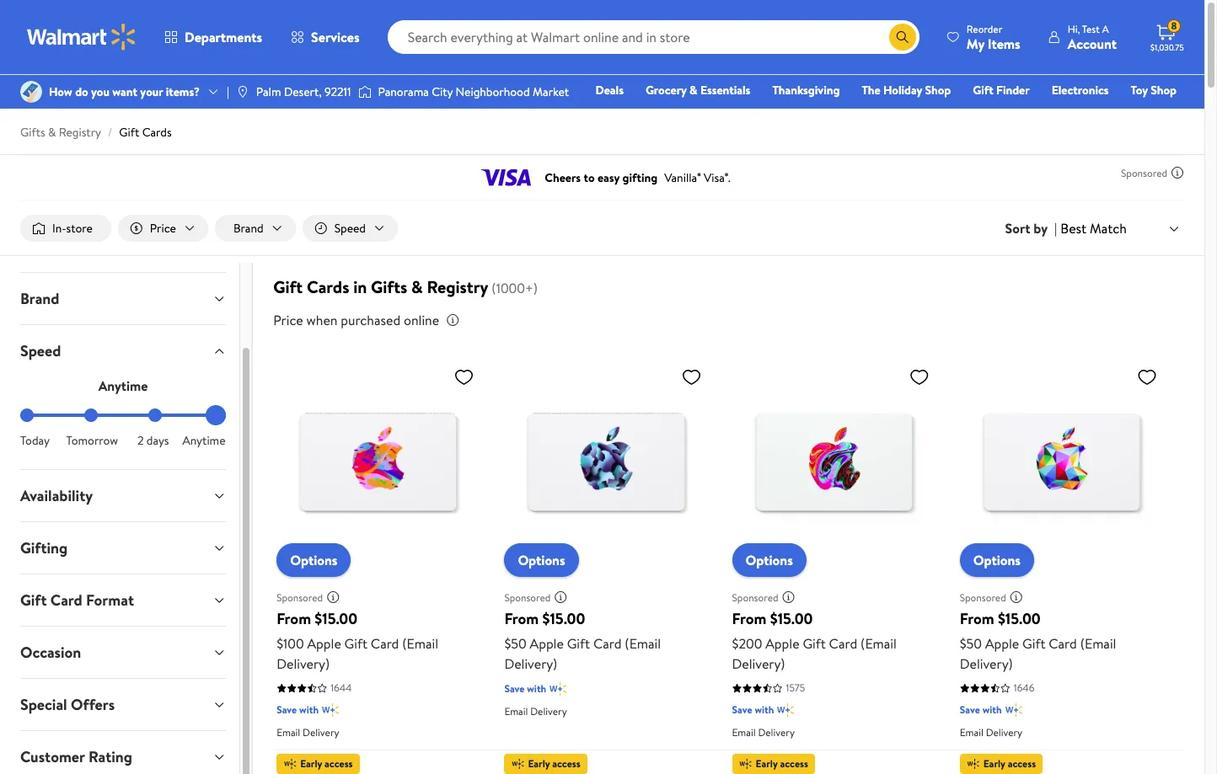 Task type: vqa. For each thing, say whether or not it's contained in the screenshot.
"Items"
yes



Task type: locate. For each thing, give the bounding box(es) containing it.
add to favorites list, $50 apple gift card (email delivery) image
[[682, 367, 702, 388]]

4 (email from the left
[[1081, 635, 1117, 654]]

items?
[[166, 83, 200, 100]]

1 horizontal spatial |
[[1055, 219, 1058, 238]]

from inside from $15.00 $200 apple gift card (email delivery)
[[732, 609, 767, 630]]

1 horizontal spatial from $15.00 $50 apple gift card (email delivery)
[[960, 609, 1117, 674]]

2 ad disclaimer and feedback for ingridsponsoredproducts image from the left
[[782, 591, 796, 605]]

save with for from $15.00 $50 apple gift card (email delivery)
[[960, 704, 1002, 718]]

$15.00 inside from $15.00 $200 apple gift card (email delivery)
[[771, 609, 813, 630]]

3 apple from the left
[[766, 635, 800, 654]]

gift card format
[[20, 590, 134, 611]]

1 horizontal spatial price
[[150, 220, 176, 237]]

 image
[[358, 83, 372, 100], [236, 85, 249, 99]]

early access down 1646
[[984, 758, 1037, 772]]

speed inside sort and filter section "element"
[[334, 220, 366, 237]]

options link for from $15.00 $50 apple gift card (email delivery)
[[960, 544, 1035, 578]]

2 $50 apple gift card (email delivery) image from the left
[[960, 360, 1165, 564]]

walmart plus image for from $15.00 $100 apple gift card (email delivery)
[[322, 703, 339, 720]]

early access down '1575'
[[756, 758, 809, 772]]

walmart plus image down 1644 on the bottom of page
[[322, 703, 339, 720]]

early access
[[300, 758, 353, 772], [528, 758, 581, 772], [756, 758, 809, 772], [984, 758, 1037, 772]]

card inside from $15.00 $200 apple gift card (email delivery)
[[829, 635, 858, 654]]

how
[[49, 83, 72, 100]]

0 horizontal spatial gifts
[[20, 124, 45, 141]]

speed button up in
[[302, 215, 398, 242]]

speed up today radio
[[20, 341, 61, 362]]

(email inside from $15.00 $200 apple gift card (email delivery)
[[861, 635, 897, 654]]

the
[[862, 82, 881, 99]]

how fast do you want your order? option group
[[20, 409, 226, 450]]

brand inside tab
[[20, 288, 59, 310]]

customer rating
[[20, 747, 132, 768]]

| right by
[[1055, 219, 1058, 238]]

email delivery for from $15.00 $50 apple gift card (email delivery)
[[960, 726, 1023, 741]]

anytime down anytime radio
[[182, 433, 226, 450]]

ad disclaimer and feedback for skylinedisplayad image
[[1171, 166, 1185, 180]]

gifting button
[[7, 523, 240, 574]]

price left when
[[273, 311, 303, 330]]

3 $15.00 from the left
[[771, 609, 813, 630]]

account
[[1068, 34, 1117, 53]]

delivery down '1575'
[[759, 726, 795, 741]]

0 horizontal spatial ad disclaimer and feedback for ingridsponsoredproducts image
[[326, 591, 340, 605]]

 image for panorama
[[358, 83, 372, 100]]

cards down your
[[142, 124, 172, 141]]

1 vertical spatial cards
[[307, 276, 349, 299]]

speed inside tab
[[20, 341, 61, 362]]

speed button
[[302, 215, 398, 242], [7, 326, 240, 377]]

4 options link from the left
[[960, 544, 1035, 578]]

(email for $200 apple gift card (email delivery)
[[861, 635, 897, 654]]

0 horizontal spatial cards
[[142, 124, 172, 141]]

1646
[[1014, 682, 1035, 696]]

the holiday shop link
[[855, 81, 959, 100]]

registry up legal information image
[[427, 276, 489, 299]]

finder
[[997, 82, 1030, 99]]

online
[[404, 311, 439, 330]]

1 options link from the left
[[277, 544, 351, 578]]

1 horizontal spatial  image
[[358, 83, 372, 100]]

1 vertical spatial speed button
[[7, 326, 240, 377]]

2 shop from the left
[[1151, 82, 1177, 99]]

apple
[[307, 635, 341, 654], [530, 635, 564, 654], [766, 635, 800, 654], [986, 635, 1020, 654]]

0 vertical spatial |
[[227, 83, 229, 100]]

1 horizontal spatial shop
[[1151, 82, 1177, 99]]

1 ad disclaimer and feedback for ingridsponsoredproducts image from the left
[[554, 591, 568, 605]]

0 vertical spatial speed
[[334, 220, 366, 237]]

3 early from the left
[[756, 758, 778, 772]]

sort and filter section element
[[0, 202, 1205, 256]]

walmart plus image down 1646
[[1006, 703, 1023, 720]]

gift finder
[[973, 82, 1030, 99]]

in-
[[52, 220, 66, 237]]

1 horizontal spatial speed button
[[302, 215, 398, 242]]

Tomorrow radio
[[84, 409, 98, 423]]

$15.00 inside from $15.00 $100 apple gift card (email delivery)
[[315, 609, 358, 630]]

availability
[[20, 486, 93, 507]]

2 early from the left
[[528, 758, 550, 772]]

1 early access from the left
[[300, 758, 353, 772]]

occasion tab
[[7, 627, 240, 679]]

|
[[227, 83, 229, 100], [1055, 219, 1058, 238]]

apple up 1646
[[986, 635, 1020, 654]]

you
[[91, 83, 110, 100]]

0 horizontal spatial brand
[[20, 288, 59, 310]]

2 horizontal spatial registry
[[983, 105, 1026, 122]]

0 vertical spatial anytime
[[98, 377, 148, 396]]

gifts right in
[[371, 276, 408, 299]]

from for $50 apple gift card (email delivery)
[[960, 609, 995, 630]]

3 options from the left
[[746, 552, 793, 570]]

gifts & registry link
[[20, 124, 101, 141]]

0 horizontal spatial speed
[[20, 341, 61, 362]]

1 from from the left
[[277, 609, 311, 630]]

apple right $100 at the bottom left
[[307, 635, 341, 654]]

0 vertical spatial speed button
[[302, 215, 398, 242]]

1 horizontal spatial $50 apple gift card (email delivery) image
[[960, 360, 1165, 564]]

$15.00 up '1575'
[[771, 609, 813, 630]]

brand button
[[215, 215, 296, 242], [7, 273, 240, 325]]

registry left / at the top of page
[[59, 124, 101, 141]]

$15.00 up walmart plus image
[[543, 609, 585, 630]]

& up online
[[412, 276, 423, 299]]

3 options link from the left
[[732, 544, 807, 578]]

1 vertical spatial anytime
[[182, 433, 226, 450]]

access down 1646
[[1008, 758, 1037, 772]]

(email for $100 apple gift card (email delivery)
[[402, 635, 439, 654]]

city
[[432, 83, 453, 100]]

sort by |
[[1006, 219, 1058, 238]]

occasion button
[[7, 627, 240, 679]]

$200 apple gift card (email delivery) image
[[732, 360, 937, 564]]

apple up walmart plus image
[[530, 635, 564, 654]]

card inside from $15.00 $100 apple gift card (email delivery)
[[371, 635, 399, 654]]

delivery) for $100 apple gift card (email delivery)
[[277, 655, 330, 674]]

1 vertical spatial |
[[1055, 219, 1058, 238]]

card for $100 apple gift card (email delivery)
[[371, 635, 399, 654]]

save for from $15.00 $100 apple gift card (email delivery)
[[277, 704, 297, 718]]

2 horizontal spatial walmart plus image
[[1006, 703, 1023, 720]]

1 vertical spatial speed
[[20, 341, 61, 362]]

gifting
[[20, 538, 68, 559]]

4 $15.00 from the left
[[998, 609, 1041, 630]]

0 horizontal spatial ad disclaimer and feedback for ingridsponsoredproducts image
[[554, 591, 568, 605]]

0 vertical spatial brand
[[234, 220, 264, 237]]

from $15.00 $50 apple gift card (email delivery)
[[505, 609, 661, 674], [960, 609, 1117, 674]]

apple right $200
[[766, 635, 800, 654]]

gifts
[[20, 124, 45, 141], [371, 276, 408, 299]]

brand inside sort and filter section "element"
[[234, 220, 264, 237]]

$15.00 up 1646
[[998, 609, 1041, 630]]

3 (email from the left
[[861, 635, 897, 654]]

3 walmart plus image from the left
[[1006, 703, 1023, 720]]

2 $15.00 from the left
[[543, 609, 585, 630]]

None range field
[[20, 414, 226, 418]]

walmart plus image
[[322, 703, 339, 720], [778, 703, 795, 720], [1006, 703, 1023, 720]]

options for from $15.00 $200 apple gift card (email delivery)
[[746, 552, 793, 570]]

palm desert, 92211
[[256, 83, 351, 100]]

days
[[147, 433, 169, 450]]

ad disclaimer and feedback for ingridsponsoredproducts image
[[554, 591, 568, 605], [782, 591, 796, 605]]

 image left palm
[[236, 85, 249, 99]]

early access down 1644 on the bottom of page
[[300, 758, 353, 772]]

access down '1575'
[[780, 758, 809, 772]]

$15.00 up 1644 on the bottom of page
[[315, 609, 358, 630]]

by
[[1034, 219, 1048, 238]]

0 horizontal spatial  image
[[236, 85, 249, 99]]

options link
[[277, 544, 351, 578], [505, 544, 579, 578], [732, 544, 807, 578], [960, 544, 1035, 578]]

home link
[[862, 105, 908, 123]]

1 $50 apple gift card (email delivery) image from the left
[[505, 360, 709, 564]]

registry down gift finder
[[983, 105, 1026, 122]]

0 horizontal spatial shop
[[926, 82, 951, 99]]

speed up in
[[334, 220, 366, 237]]

delivery)
[[277, 655, 330, 674], [505, 655, 558, 674], [732, 655, 785, 674], [960, 655, 1013, 674]]

3 from from the left
[[732, 609, 767, 630]]

early access down walmart plus image
[[528, 758, 581, 772]]

customer
[[20, 747, 85, 768]]

0 vertical spatial cards
[[142, 124, 172, 141]]

registry
[[983, 105, 1026, 122], [59, 124, 101, 141], [427, 276, 489, 299]]

$50 apple gift card (email delivery) image
[[505, 360, 709, 564], [960, 360, 1165, 564]]

0 horizontal spatial $50
[[505, 635, 527, 654]]

delivery
[[531, 705, 567, 720], [303, 726, 339, 741], [759, 726, 795, 741], [986, 726, 1023, 741]]

0 vertical spatial brand button
[[215, 215, 296, 242]]

1 delivery) from the left
[[277, 655, 330, 674]]

1 $50 from the left
[[505, 635, 527, 654]]

price when purchased online
[[273, 311, 439, 330]]

1 apple from the left
[[307, 635, 341, 654]]

price up brand tab
[[150, 220, 176, 237]]

card for $50 apple gift card (email delivery)
[[1049, 635, 1078, 654]]

speed button down brand tab
[[7, 326, 240, 377]]

1 horizontal spatial brand
[[234, 220, 264, 237]]

email delivery for from $15.00 $100 apple gift card (email delivery)
[[277, 726, 339, 741]]

None radio
[[149, 409, 162, 423]]

today
[[20, 433, 50, 450]]

 image right 92211
[[358, 83, 372, 100]]

apple for $50 apple gift card (email delivery)
[[986, 635, 1020, 654]]

| left palm
[[227, 83, 229, 100]]

shop
[[926, 82, 951, 99], [1151, 82, 1177, 99]]

apple inside from $15.00 $200 apple gift card (email delivery)
[[766, 635, 800, 654]]

0 horizontal spatial registry
[[59, 124, 101, 141]]

shop up fashion
[[926, 82, 951, 99]]

sponsored for from $15.00 $50 apple gift card (email delivery)
[[960, 591, 1007, 605]]

0 vertical spatial &
[[690, 82, 698, 99]]

& for grocery
[[690, 82, 698, 99]]

brand
[[234, 220, 264, 237], [20, 288, 59, 310]]

& right grocery
[[690, 82, 698, 99]]

email
[[505, 705, 528, 720], [277, 726, 300, 741], [732, 726, 756, 741], [960, 726, 984, 741]]

1 vertical spatial brand
[[20, 288, 59, 310]]

$50
[[505, 635, 527, 654], [960, 635, 982, 654]]

access down walmart plus image
[[553, 758, 581, 772]]

delivery) inside from $15.00 $200 apple gift card (email delivery)
[[732, 655, 785, 674]]

delivery down 1644 on the bottom of page
[[303, 726, 339, 741]]

ad disclaimer and feedback for ingridsponsoredproducts image for $50 apple gift card (email delivery)
[[554, 591, 568, 605]]

ad disclaimer and feedback for ingridsponsoredproducts image for $200 apple gift card (email delivery)
[[782, 591, 796, 605]]

price tab
[[7, 221, 240, 272]]

delivery down 1646
[[986, 726, 1023, 741]]

1 horizontal spatial registry
[[427, 276, 489, 299]]

email delivery down 1646
[[960, 726, 1023, 741]]

0 vertical spatial gifts
[[20, 124, 45, 141]]

reorder my items
[[967, 22, 1021, 53]]

$50 apple gift card (email delivery) image for 3rd options link from right
[[505, 360, 709, 564]]

electronics
[[1052, 82, 1109, 99]]

apple for $100 apple gift card (email delivery)
[[307, 635, 341, 654]]

 image
[[20, 81, 42, 103]]

1 walmart plus image from the left
[[322, 703, 339, 720]]

(1000+)
[[492, 279, 538, 298]]

anytime up the how fast do you want your order? option group
[[98, 377, 148, 396]]

$50 apple gift card (email delivery) image for from $15.00 $50 apple gift card (email delivery)'s options link
[[960, 360, 1165, 564]]

from inside from $15.00 $100 apple gift card (email delivery)
[[277, 609, 311, 630]]

delivery for from $15.00 $100 apple gift card (email delivery)
[[303, 726, 339, 741]]

access down 1644 on the bottom of page
[[325, 758, 353, 772]]

email delivery
[[505, 705, 567, 720], [277, 726, 339, 741], [732, 726, 795, 741], [960, 726, 1023, 741]]

gift inside from $15.00 $200 apple gift card (email delivery)
[[803, 635, 826, 654]]

1 ad disclaimer and feedback for ingridsponsoredproducts image from the left
[[326, 591, 340, 605]]

0 horizontal spatial walmart plus image
[[322, 703, 339, 720]]

1 vertical spatial &
[[48, 124, 56, 141]]

Search search field
[[388, 20, 920, 54]]

walmart plus image down '1575'
[[778, 703, 795, 720]]

shop right toy
[[1151, 82, 1177, 99]]

departments button
[[150, 17, 277, 57]]

 image for palm
[[236, 85, 249, 99]]

4 access from the left
[[1008, 758, 1037, 772]]

holiday
[[884, 82, 923, 99]]

0 horizontal spatial from $15.00 $50 apple gift card (email delivery)
[[505, 609, 661, 674]]

availability tab
[[7, 471, 240, 522]]

4 delivery) from the left
[[960, 655, 1013, 674]]

0 horizontal spatial &
[[48, 124, 56, 141]]

1 vertical spatial brand button
[[7, 273, 240, 325]]

sort
[[1006, 219, 1031, 238]]

1 horizontal spatial walmart plus image
[[778, 703, 795, 720]]

special
[[20, 695, 67, 716]]

price left store
[[20, 236, 54, 257]]

2 days
[[137, 433, 169, 450]]

4 options from the left
[[974, 552, 1021, 570]]

one debit link
[[1040, 105, 1113, 123]]

3 delivery) from the left
[[732, 655, 785, 674]]

1 options from the left
[[290, 552, 338, 570]]

2 horizontal spatial &
[[690, 82, 698, 99]]

4 from from the left
[[960, 609, 995, 630]]

delivery) inside from $15.00 $100 apple gift card (email delivery)
[[277, 655, 330, 674]]

email delivery down 1644 on the bottom of page
[[277, 726, 339, 741]]

0 horizontal spatial anytime
[[98, 377, 148, 396]]

walmart image
[[27, 24, 137, 51]]

Anytime radio
[[213, 409, 226, 423]]

match
[[1090, 219, 1127, 238]]

email for from $15.00 $200 apple gift card (email delivery)
[[732, 726, 756, 741]]

4 apple from the left
[[986, 635, 1020, 654]]

ad disclaimer and feedback for ingridsponsoredproducts image
[[326, 591, 340, 605], [1010, 591, 1024, 605]]

2 vertical spatial &
[[412, 276, 423, 299]]

1 early from the left
[[300, 758, 322, 772]]

gift inside from $15.00 $100 apple gift card (email delivery)
[[345, 635, 368, 654]]

2 walmart plus image from the left
[[778, 703, 795, 720]]

(email inside from $15.00 $100 apple gift card (email delivery)
[[402, 635, 439, 654]]

delivery for from $15.00 $50 apple gift card (email delivery)
[[986, 726, 1023, 741]]

cards left in
[[307, 276, 349, 299]]

2 access from the left
[[553, 758, 581, 772]]

options
[[290, 552, 338, 570], [518, 552, 565, 570], [746, 552, 793, 570], [974, 552, 1021, 570]]

from
[[277, 609, 311, 630], [505, 609, 539, 630], [732, 609, 767, 630], [960, 609, 995, 630]]

1 horizontal spatial ad disclaimer and feedback for ingridsponsoredproducts image
[[782, 591, 796, 605]]

rating
[[88, 747, 132, 768]]

2 (email from the left
[[625, 635, 661, 654]]

a
[[1103, 22, 1109, 36]]

& down how on the top left of the page
[[48, 124, 56, 141]]

1 horizontal spatial ad disclaimer and feedback for ingridsponsoredproducts image
[[1010, 591, 1024, 605]]

price
[[150, 220, 176, 237], [20, 236, 54, 257], [273, 311, 303, 330]]

speed
[[334, 220, 366, 237], [20, 341, 61, 362]]

from $15.00 $50 apple gift card (email delivery) up 1646
[[960, 609, 1117, 674]]

1 vertical spatial gifts
[[371, 276, 408, 299]]

thanksgiving
[[773, 82, 840, 99]]

1 $15.00 from the left
[[315, 609, 358, 630]]

email delivery down '1575'
[[732, 726, 795, 741]]

1 horizontal spatial $50
[[960, 635, 982, 654]]

price button
[[118, 215, 208, 242], [7, 221, 240, 272]]

0 horizontal spatial $50 apple gift card (email delivery) image
[[505, 360, 709, 564]]

& for gifts
[[48, 124, 56, 141]]

in
[[353, 276, 367, 299]]

from for $200 apple gift card (email delivery)
[[732, 609, 767, 630]]

gifts left / at the top of page
[[20, 124, 45, 141]]

4 early from the left
[[984, 758, 1006, 772]]

0 horizontal spatial price
[[20, 236, 54, 257]]

from $15.00 $50 apple gift card (email delivery) up walmart plus image
[[505, 609, 661, 674]]

2 options from the left
[[518, 552, 565, 570]]

92211
[[325, 83, 351, 100]]

1 horizontal spatial anytime
[[182, 433, 226, 450]]

2 ad disclaimer and feedback for ingridsponsoredproducts image from the left
[[1010, 591, 1024, 605]]

from $15.00 $100 apple gift card (email delivery)
[[277, 609, 439, 674]]

apple inside from $15.00 $100 apple gift card (email delivery)
[[307, 635, 341, 654]]

when
[[307, 311, 338, 330]]

save for from $15.00 $50 apple gift card (email delivery)
[[960, 704, 981, 718]]

fashion link
[[914, 105, 969, 123]]

price inside tab
[[20, 236, 54, 257]]

1 (email from the left
[[402, 635, 439, 654]]

email delivery down walmart plus image
[[505, 705, 567, 720]]

ad disclaimer and feedback for ingridsponsoredproducts image for from $15.00 $100 apple gift card (email delivery)
[[326, 591, 340, 605]]

1 horizontal spatial speed
[[334, 220, 366, 237]]



Task type: describe. For each thing, give the bounding box(es) containing it.
anytime inside the how fast do you want your order? option group
[[182, 433, 226, 450]]

essentials
[[701, 82, 751, 99]]

best
[[1061, 219, 1087, 238]]

ad disclaimer and feedback for ingridsponsoredproducts image for from $15.00 $50 apple gift card (email delivery)
[[1010, 591, 1024, 605]]

reorder
[[967, 22, 1003, 36]]

gift cards in gifts & registry (1000+)
[[273, 276, 538, 299]]

special offers tab
[[7, 680, 240, 731]]

shop inside toy shop home
[[1151, 82, 1177, 99]]

1575
[[786, 682, 806, 696]]

$1,030.75
[[1151, 41, 1185, 53]]

2 vertical spatial registry
[[427, 276, 489, 299]]

from for $100 apple gift card (email delivery)
[[277, 609, 311, 630]]

2
[[137, 433, 144, 450]]

delivery) for $50 apple gift card (email delivery)
[[960, 655, 1013, 674]]

walmart+
[[1127, 105, 1177, 122]]

Today radio
[[20, 409, 34, 423]]

customer rating button
[[7, 732, 240, 775]]

0 horizontal spatial speed button
[[7, 326, 240, 377]]

2 options link from the left
[[505, 544, 579, 578]]

panorama
[[378, 83, 429, 100]]

with for from $15.00 $200 apple gift card (email delivery)
[[755, 704, 774, 718]]

brand tab
[[7, 273, 240, 325]]

1 vertical spatial registry
[[59, 124, 101, 141]]

2 horizontal spatial price
[[273, 311, 303, 330]]

walmart+ link
[[1119, 105, 1185, 123]]

gift inside "dropdown button"
[[20, 590, 47, 611]]

2 apple from the left
[[530, 635, 564, 654]]

toy shop home
[[869, 82, 1177, 122]]

1 access from the left
[[325, 758, 353, 772]]

add to favorites list, $50 apple gift card (email delivery) image
[[1138, 367, 1158, 388]]

my
[[967, 34, 985, 53]]

neighborhood
[[456, 83, 530, 100]]

3 early access from the left
[[756, 758, 809, 772]]

market
[[533, 83, 569, 100]]

email for from $15.00 $50 apple gift card (email delivery)
[[960, 726, 984, 741]]

delivery down walmart plus image
[[531, 705, 567, 720]]

panorama city neighborhood market
[[378, 83, 569, 100]]

1 horizontal spatial cards
[[307, 276, 349, 299]]

walmart plus image for from $15.00 $200 apple gift card (email delivery)
[[778, 703, 795, 720]]

2 from $15.00 $50 apple gift card (email delivery) from the left
[[960, 609, 1117, 674]]

grocery
[[646, 82, 687, 99]]

price inside sort and filter section "element"
[[150, 220, 176, 237]]

card inside "dropdown button"
[[50, 590, 82, 611]]

2 early access from the left
[[528, 758, 581, 772]]

test
[[1083, 22, 1100, 36]]

in-store
[[52, 220, 93, 237]]

options link for from $15.00 $100 apple gift card (email delivery)
[[277, 544, 351, 578]]

save with for from $15.00 $200 apple gift card (email delivery)
[[732, 704, 774, 718]]

save for from $15.00 $200 apple gift card (email delivery)
[[732, 704, 753, 718]]

offers
[[71, 695, 115, 716]]

1 from $15.00 $50 apple gift card (email delivery) from the left
[[505, 609, 661, 674]]

gifts & registry / gift cards
[[20, 124, 172, 141]]

purchased
[[341, 311, 401, 330]]

sponsored for from $15.00 $100 apple gift card (email delivery)
[[277, 591, 323, 605]]

legal information image
[[446, 314, 460, 327]]

search icon image
[[896, 30, 910, 44]]

special offers
[[20, 695, 115, 716]]

2 from from the left
[[505, 609, 539, 630]]

options link for from $15.00 $200 apple gift card (email delivery)
[[732, 544, 807, 578]]

desert,
[[284, 83, 322, 100]]

Walmart Site-Wide search field
[[388, 20, 920, 54]]

| inside sort and filter section "element"
[[1055, 219, 1058, 238]]

speed tab
[[7, 326, 240, 377]]

thanksgiving link
[[765, 81, 848, 100]]

3 access from the left
[[780, 758, 809, 772]]

delivery) for $200 apple gift card (email delivery)
[[732, 655, 785, 674]]

8
[[1172, 19, 1178, 33]]

2 delivery) from the left
[[505, 655, 558, 674]]

your
[[140, 83, 163, 100]]

hi,
[[1068, 22, 1081, 36]]

$15.00 for $50 apple gift card (email delivery)
[[998, 609, 1041, 630]]

save with for from $15.00 $100 apple gift card (email delivery)
[[277, 704, 319, 718]]

0 vertical spatial registry
[[983, 105, 1026, 122]]

email for from $15.00 $100 apple gift card (email delivery)
[[277, 726, 300, 741]]

debit
[[1076, 105, 1105, 122]]

format
[[86, 590, 134, 611]]

want
[[112, 83, 137, 100]]

best match
[[1061, 219, 1127, 238]]

add to favorites list, $200 apple gift card (email delivery) image
[[910, 367, 930, 388]]

(email for $50 apple gift card (email delivery)
[[1081, 635, 1117, 654]]

1644
[[331, 682, 352, 696]]

toy
[[1131, 82, 1148, 99]]

card for $200 apple gift card (email delivery)
[[829, 635, 858, 654]]

options for from $15.00 $50 apple gift card (email delivery)
[[974, 552, 1021, 570]]

email delivery for from $15.00 $200 apple gift card (email delivery)
[[732, 726, 795, 741]]

grocery & essentials
[[646, 82, 751, 99]]

one
[[1048, 105, 1073, 122]]

1 horizontal spatial &
[[412, 276, 423, 299]]

gift cards link
[[119, 124, 172, 141]]

brand for brand dropdown button to the bottom
[[20, 288, 59, 310]]

sponsored for from $15.00 $200 apple gift card (email delivery)
[[732, 591, 779, 605]]

with for from $15.00 $100 apple gift card (email delivery)
[[299, 704, 319, 718]]

1 horizontal spatial gifts
[[371, 276, 408, 299]]

special offers button
[[7, 680, 240, 731]]

1 shop from the left
[[926, 82, 951, 99]]

from $15.00 $200 apple gift card (email delivery)
[[732, 609, 897, 674]]

2 $50 from the left
[[960, 635, 982, 654]]

items
[[988, 34, 1021, 53]]

availability button
[[7, 471, 240, 522]]

$200
[[732, 635, 763, 654]]

/
[[108, 124, 112, 141]]

8 $1,030.75
[[1151, 19, 1185, 53]]

store
[[66, 220, 93, 237]]

with for from $15.00 $50 apple gift card (email delivery)
[[983, 704, 1002, 718]]

gift card format button
[[7, 575, 240, 627]]

4 early access from the left
[[984, 758, 1037, 772]]

gift card format tab
[[7, 575, 240, 627]]

departments
[[185, 28, 262, 46]]

add to favorites list, $100 apple gift card (email delivery) image
[[454, 367, 474, 388]]

gifting tab
[[7, 523, 240, 574]]

options for from $15.00 $100 apple gift card (email delivery)
[[290, 552, 338, 570]]

price button inside sort and filter section "element"
[[118, 215, 208, 242]]

best match button
[[1058, 217, 1185, 240]]

brand for the top brand dropdown button
[[234, 220, 264, 237]]

grocery & essentials link
[[638, 81, 758, 100]]

toy shop link
[[1124, 81, 1185, 100]]

walmart plus image for from $15.00 $50 apple gift card (email delivery)
[[1006, 703, 1023, 720]]

$100 apple gift card (email delivery) image
[[277, 360, 481, 564]]

gift finder link
[[966, 81, 1038, 100]]

delivery for from $15.00 $200 apple gift card (email delivery)
[[759, 726, 795, 741]]

deals link
[[588, 81, 632, 100]]

$15.00 for $200 apple gift card (email delivery)
[[771, 609, 813, 630]]

$15.00 for $100 apple gift card (email delivery)
[[315, 609, 358, 630]]

electronics link
[[1045, 81, 1117, 100]]

how do you want your items?
[[49, 83, 200, 100]]

home
[[869, 105, 900, 122]]

$100
[[277, 635, 304, 654]]

one debit
[[1048, 105, 1105, 122]]

walmart plus image
[[550, 682, 567, 698]]

services
[[311, 28, 360, 46]]

in-store button
[[20, 215, 111, 242]]

occasion
[[20, 643, 81, 664]]

do
[[75, 83, 88, 100]]

services button
[[277, 17, 374, 57]]

0 horizontal spatial |
[[227, 83, 229, 100]]

apple for $200 apple gift card (email delivery)
[[766, 635, 800, 654]]

tomorrow
[[66, 433, 118, 450]]

customer rating tab
[[7, 732, 240, 775]]



